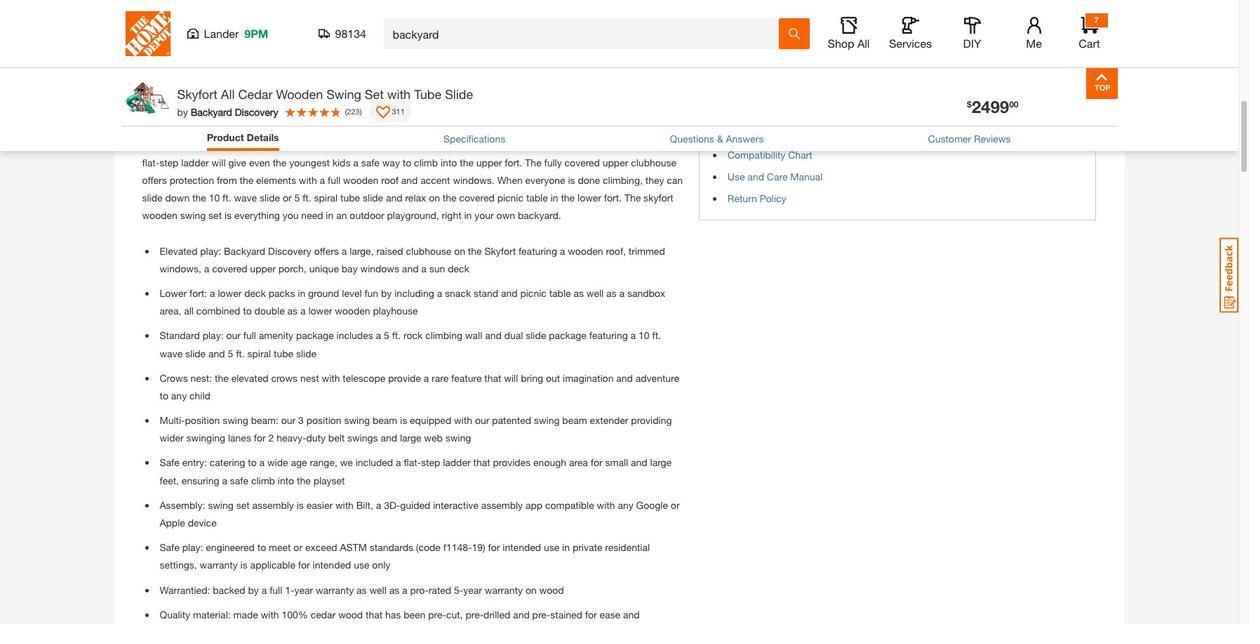 Task type: describe. For each thing, give the bounding box(es) containing it.
with inside quality material: made with 100% cedar wood that has been pre-cut, pre-drilled and pre-stained for ease and
[[261, 608, 279, 620]]

2 vertical spatial full
[[270, 584, 282, 596]]

a left sun
[[421, 262, 427, 274]]

slide left down
[[142, 192, 163, 204]]

set down from
[[209, 209, 222, 221]]

quality material: made with 100% cedar wood that has been pre-cut, pre-drilled and pre-stained for ease and
[[160, 608, 640, 624]]

develop
[[607, 68, 642, 80]]

compatibility chart link
[[728, 148, 813, 160]]

swing down this
[[294, 121, 320, 133]]

that inside "crows nest: the elevated crows nest with telescope provide a rare feature that will bring out imagination and adventure to any child"
[[485, 372, 501, 384]]

features,
[[405, 50, 443, 62]]

0 vertical spatial challenge
[[398, 68, 440, 80]]

swings inside "the skyfort swing set by backyard discovery will elevate your children's imaginations while providing countless hours of fun on its many outdoor play options. with over 12 different features, this cedar 2-toned wooden playset is packed with activities for your children and their friends, guaranteed to challenge their physical abilities as well as help develop important cognitive and social skills. unique to the skyfort playset is an elevated crown's nest and telescope that will spark an outdoor adventure into any child. this expansive wood swing set offers a 3-position swing beam including, 2 heavy-duty 26 in. belt swings and a large web swing with capacity to let 3 kids swing at once. our patented swing beam extender offers wider swinging lanes for added safety. the 5 ft. rock wall will give older kids the climbing challenge they need and the flat-step ladder will give even the youngest kids a safe way to climb into the upper fort. the fully covered upper clubhouse offers protection from the elements with a full wooden roof and accent windows. when everyone is done climbing, they can slide down the 10 ft. wave slide or 5 ft. spiral tube slide and relax on the covered picnic table in the lower fort. the skyfort wooden swing set is everything you need in an outdoor playground, right in your own backyard."
[[188, 121, 219, 133]]

1 vertical spatial an
[[142, 103, 153, 115]]

customer reviews
[[928, 133, 1011, 145]]

belt inside multi-position swing beam: our 3 position swing beam is equipped with our patented swing beam extender providing wider swinging lanes for 2 heavy-duty belt swings and large web swing
[[328, 432, 345, 444]]

catering
[[210, 457, 245, 468]]

lower fort: a lower deck packs in ground level fun by including a snack stand and picnic table as well as a sandbox area, all combined to double as a lower wooden playhouse
[[160, 287, 665, 317]]

patented inside "the skyfort swing set by backyard discovery will elevate your children's imaginations while providing countless hours of fun on its many outdoor play options. with over 12 different features, this cedar 2-toned wooden playset is packed with activities for your children and their friends, guaranteed to challenge their physical abilities as well as help develop important cognitive and social skills. unique to the skyfort playset is an elevated crown's nest and telescope that will spark an outdoor adventure into any child. this expansive wood swing set offers a 3-position swing beam including, 2 heavy-duty 26 in. belt swings and a large web swing with capacity to let 3 kids swing at once. our patented swing beam extender offers wider swinging lanes for added safety. the 5 ft. rock wall will give older kids the climbing challenge they need and the flat-step ladder will give even the youngest kids a safe way to climb into the upper fort. the fully covered upper clubhouse offers protection from the elements with a full wooden roof and accent windows. when everyone is done climbing, they can slide down the 10 ft. wave slide or 5 ft. spiral tube slide and relax on the covered picnic table in the lower fort. the skyfort wooden swing set is everything you need in an outdoor playground, right in your own backyard."
[[522, 121, 562, 133]]

a left pro-
[[402, 584, 408, 596]]

swing left at
[[437, 121, 463, 133]]

small
[[605, 457, 628, 468]]

nest:
[[191, 372, 212, 384]]

1 vertical spatial your
[[198, 68, 217, 80]]

cedar
[[238, 86, 273, 102]]

guided
[[400, 499, 431, 511]]

upper inside "elevated play: backyard discovery offers a large, raised clubhouse on the skyfort featuring a wooden roof, trimmed windows, a covered upper porch, unique bay windows and a sun deck"
[[250, 262, 276, 274]]

2 horizontal spatial upper
[[603, 156, 628, 168]]

for right the 19) at the left of page
[[488, 541, 500, 553]]

a left "sandbox" on the right top of the page
[[619, 287, 625, 299]]

1 vertical spatial skyfort
[[644, 192, 674, 204]]

0 horizontal spatial intended
[[313, 559, 351, 571]]

answers
[[726, 133, 764, 145]]

older
[[458, 139, 480, 151]]

shop
[[828, 37, 855, 50]]

standard play: our full amenity package includes a 5 ft. rock climbing wall and dual slide package featuring a 10 ft. wave slide and 5 ft. spiral tube slide
[[160, 329, 661, 359]]

swing down 'including,'
[[564, 121, 590, 133]]

providing inside "the skyfort swing set by backyard discovery will elevate your children's imaginations while providing countless hours of fun on its many outdoor play options. with over 12 different features, this cedar 2-toned wooden playset is packed with activities for your children and their friends, guaranteed to challenge their physical abilities as well as help develop important cognitive and social skills. unique to the skyfort playset is an elevated crown's nest and telescope that will spark an outdoor adventure into any child. this expansive wood swing set offers a 3-position swing beam including, 2 heavy-duty 26 in. belt swings and a large web swing with capacity to let 3 kids swing at once. our patented swing beam extender offers wider swinging lanes for added safety. the 5 ft. rock wall will give older kids the climbing challenge they need and the flat-step ladder will give even the youngest kids a safe way to climb into the upper fort. the fully covered upper clubhouse offers protection from the elements with a full wooden roof and accent windows. when everyone is done climbing, they can slide down the 10 ft. wave slide or 5 ft. spiral tube slide and relax on the covered picnic table in the lower fort. the skyfort wooden swing set is everything you need in an outdoor playground, right in your own backyard."
[[545, 33, 586, 45]]

settings,
[[160, 559, 197, 571]]

1 horizontal spatial an
[[336, 209, 347, 221]]

3 pre- from the left
[[532, 608, 551, 620]]

a down catering
[[222, 474, 227, 486]]

roof,
[[606, 245, 626, 257]]

pro-
[[410, 584, 429, 596]]

a down the by backyard discovery
[[241, 121, 246, 133]]

0 horizontal spatial well
[[370, 584, 387, 596]]

1 vertical spatial kids
[[483, 139, 501, 151]]

and inside safe entry: catering to a wide age range, we included a flat-step ladder that provides enough area for small and large feet, ensuring a safe climb into the playset
[[631, 457, 648, 468]]

a up fort:
[[204, 262, 209, 274]]

0 vertical spatial an
[[443, 86, 453, 98]]

adventure inside "the skyfort swing set by backyard discovery will elevate your children's imaginations while providing countless hours of fun on its many outdoor play options. with over 12 different features, this cedar 2-toned wooden playset is packed with activities for your children and their friends, guaranteed to challenge their physical abilities as well as help develop important cognitive and social skills. unique to the skyfort playset is an elevated crown's nest and telescope that will spark an outdoor adventure into any child. this expansive wood swing set offers a 3-position swing beam including, 2 heavy-duty 26 in. belt swings and a large web swing with capacity to let 3 kids swing at once. our patented swing beam extender offers wider swinging lanes for added safety. the 5 ft. rock wall will give older kids the climbing challenge they need and the flat-step ladder will give even the youngest kids a safe way to climb into the upper fort. the fully covered upper clubhouse offers protection from the elements with a full wooden roof and accent windows. when everyone is done climbing, they can slide down the 10 ft. wave slide or 5 ft. spiral tube slide and relax on the covered picnic table in the lower fort. the skyfort wooden swing set is everything you need in an outdoor playground, right in your own backyard."
[[193, 103, 237, 115]]

0 horizontal spatial skyfort
[[366, 86, 396, 98]]

1 vertical spatial give
[[228, 156, 246, 168]]

large inside safe entry: catering to a wide age range, we included a flat-step ladder that provides enough area for small and large feet, ensuring a safe climb into the playset
[[650, 457, 672, 468]]

2 horizontal spatial playset
[[568, 50, 599, 62]]

in down everyone at the top of page
[[551, 192, 558, 204]]

our
[[503, 121, 520, 133]]

many
[[185, 50, 210, 62]]

any inside "the skyfort swing set by backyard discovery will elevate your children's imaginations while providing countless hours of fun on its many outdoor play options. with over 12 different features, this cedar 2-toned wooden playset is packed with activities for your children and their friends, guaranteed to challenge their physical abilities as well as help develop important cognitive and social skills. unique to the skyfort playset is an elevated crown's nest and telescope that will spark an outdoor adventure into any child. this expansive wood swing set offers a 3-position swing beam including, 2 heavy-duty 26 in. belt swings and a large web swing with capacity to let 3 kids swing at once. our patented swing beam extender offers wider swinging lanes for added safety. the 5 ft. rock wall will give older kids the climbing challenge they need and the flat-step ladder will give even the youngest kids a safe way to climb into the upper fort. the fully covered upper clubhouse offers protection from the elements with a full wooden roof and accent windows. when everyone is done climbing, they can slide down the 10 ft. wave slide or 5 ft. spiral tube slide and relax on the covered picnic table in the lower fort. the skyfort wooden swing set is everything you need in an outdoor playground, right in your own backyard."
[[258, 103, 274, 115]]

featuring inside standard play: our full amenity package includes a 5 ft. rock climbing wall and dual slide package featuring a 10 ft. wave slide and 5 ft. spiral tube slide
[[589, 329, 628, 341]]

a left 3-
[[470, 103, 476, 115]]

1 vertical spatial lower
[[218, 287, 242, 299]]

1 vertical spatial backyard
[[191, 106, 232, 118]]

1-
[[285, 584, 294, 596]]

to inside lower fort: a lower deck packs in ground level fun by including a snack stand and picnic table as well as a sandbox area, all combined to double as a lower wooden playhouse
[[243, 305, 252, 317]]

climbing inside "the skyfort swing set by backyard discovery will elevate your children's imaginations while providing countless hours of fun on its many outdoor play options. with over 12 different features, this cedar 2-toned wooden playset is packed with activities for your children and their friends, guaranteed to challenge their physical abilities as well as help develop important cognitive and social skills. unique to the skyfort playset is an elevated crown's nest and telescope that will spark an outdoor adventure into any child. this expansive wood swing set offers a 3-position swing beam including, 2 heavy-duty 26 in. belt swings and a large web swing with capacity to let 3 kids swing at once. our patented swing beam extender offers wider swinging lanes for added safety. the 5 ft. rock wall will give older kids the climbing challenge they need and the flat-step ladder will give even the youngest kids a safe way to climb into the upper fort. the fully covered upper clubhouse offers protection from the elements with a full wooden roof and accent windows. when everyone is done climbing, they can slide down the 10 ft. wave slide or 5 ft. spiral tube slide and relax on the covered picnic table in the lower fort. the skyfort wooden swing set is everything you need in an outdoor playground, right in your own backyard."
[[520, 139, 558, 151]]

cart
[[1079, 37, 1100, 50]]

and left the questions
[[651, 139, 668, 151]]

and right use
[[748, 170, 764, 182]]

wider inside "the skyfort swing set by backyard discovery will elevate your children's imaginations while providing countless hours of fun on its many outdoor play options. with over 12 different features, this cedar 2-toned wooden playset is packed with activities for your children and their friends, guaranteed to challenge their physical abilities as well as help develop important cognitive and social skills. unique to the skyfort playset is an elevated crown's nest and telescope that will spark an outdoor adventure into any child. this expansive wood swing set offers a 3-position swing beam including, 2 heavy-duty 26 in. belt swings and a large web swing with capacity to let 3 kids swing at once. our patented swing beam extender offers wider swinging lanes for added safety. the 5 ft. rock wall will give older kids the climbing challenge they need and the flat-step ladder will give even the youngest kids a safe way to climb into the upper fort. the fully covered upper clubhouse offers protection from the elements with a full wooden roof and accent windows. when everyone is done climbing, they can slide down the 10 ft. wave slide or 5 ft. spiral tube slide and relax on the covered picnic table in the lower fort. the skyfort wooden swing set is everything you need in an outdoor playground, right in your own backyard."
[[170, 139, 194, 151]]

everyone
[[525, 174, 565, 186]]

warranty
[[728, 127, 767, 139]]

0 vertical spatial into
[[239, 103, 256, 115]]

is left the done
[[568, 174, 575, 186]]

the home depot logo image
[[125, 11, 170, 56]]

1 horizontal spatial use
[[544, 541, 560, 553]]

play: for elevated
[[200, 245, 221, 257]]

while
[[520, 33, 542, 45]]

full inside standard play: our full amenity package includes a 5 ft. rock climbing wall and dual slide package featuring a 10 ft. wave slide and 5 ft. spiral tube slide
[[243, 329, 256, 341]]

heavy- inside "the skyfort swing set by backyard discovery will elevate your children's imaginations while providing countless hours of fun on its many outdoor play options. with over 12 different features, this cedar 2-toned wooden playset is packed with activities for your children and their friends, guaranteed to challenge their physical abilities as well as help develop important cognitive and social skills. unique to the skyfort playset is an elevated crown's nest and telescope that will spark an outdoor adventure into any child. this expansive wood swing set offers a 3-position swing beam including, 2 heavy-duty 26 in. belt swings and a large web swing with capacity to let 3 kids swing at once. our patented swing beam extender offers wider swinging lanes for added safety. the 5 ft. rock wall will give older kids the climbing challenge they need and the flat-step ladder will give even the youngest kids a safe way to climb into the upper fort. the fully covered upper clubhouse offers protection from the elements with a full wooden roof and accent windows. when everyone is done climbing, they can slide down the 10 ft. wave slide or 5 ft. spiral tube slide and relax on the covered picnic table in the lower fort. the skyfort wooden swing set is everything you need in an outdoor playground, right in your own backyard."
[[634, 103, 664, 115]]

child
[[190, 389, 210, 401]]

windows.
[[453, 174, 495, 186]]

a down backyard.
[[560, 245, 565, 257]]

swing down down
[[180, 209, 206, 221]]

98134 button
[[318, 27, 367, 41]]

warranty inside safe play: engineered to meet or exceed astm standards (code f1148-19) for intended use in private residential settings, warranty is applicable for intended use only
[[200, 559, 238, 571]]

1 horizontal spatial position
[[307, 414, 342, 426]]

elevated play: backyard discovery offers a large, raised clubhouse on the skyfort featuring a wooden roof, trimmed windows, a covered upper porch, unique bay windows and a sun deck
[[160, 245, 665, 274]]

enough
[[534, 457, 566, 468]]

beam down 'including,'
[[593, 121, 617, 133]]

everything
[[234, 209, 280, 221]]

2 package from the left
[[549, 329, 587, 341]]

offers up down
[[142, 174, 167, 186]]

wooden inside "elevated play: backyard discovery offers a large, raised clubhouse on the skyfort featuring a wooden roof, trimmed windows, a covered upper porch, unique bay windows and a sun deck"
[[568, 245, 603, 257]]

apple
[[160, 517, 185, 529]]

easier
[[307, 499, 333, 511]]

a down "sandbox" on the right top of the page
[[631, 329, 636, 341]]

extender inside multi-position swing beam: our 3 position swing beam is equipped with our patented swing beam extender providing wider swinging lanes for 2 heavy-duty belt swings and large web swing
[[590, 414, 629, 426]]

and down the by backyard discovery
[[221, 121, 238, 133]]

specifications
[[444, 133, 506, 145]]

1 horizontal spatial they
[[646, 174, 664, 186]]

cognitive
[[187, 86, 227, 98]]

lander
[[204, 27, 239, 40]]

and up nest:
[[208, 347, 225, 359]]

raised
[[377, 245, 403, 257]]

play: for safe
[[182, 541, 203, 553]]

elevated
[[160, 245, 198, 257]]

slide down 'standard'
[[185, 347, 206, 359]]

imagination
[[563, 372, 614, 384]]

a left way
[[353, 156, 359, 168]]

standard
[[160, 329, 200, 341]]

00
[[1009, 99, 1019, 109]]

98134
[[335, 27, 366, 40]]

to down different
[[387, 68, 395, 80]]

1 horizontal spatial fort.
[[604, 192, 622, 204]]

1 horizontal spatial give
[[437, 139, 455, 151]]

elements
[[256, 174, 296, 186]]

1 vertical spatial outdoor
[[156, 103, 190, 115]]

that inside quality material: made with 100% cedar wood that has been pre-cut, pre-drilled and pre-stained for ease and
[[366, 608, 383, 620]]

1 vertical spatial covered
[[459, 192, 495, 204]]

services button
[[888, 17, 933, 51]]

and right drilled
[[513, 608, 530, 620]]

0 horizontal spatial kids
[[333, 156, 351, 168]]

elevated inside "the skyfort swing set by backyard discovery will elevate your children's imaginations while providing countless hours of fun on its many outdoor play options. with over 12 different features, this cedar 2-toned wooden playset is packed with activities for your children and their friends, guaranteed to challenge their physical abilities as well as help develop important cognitive and social skills. unique to the skyfort playset is an elevated crown's nest and telescope that will spark an outdoor adventure into any child. this expansive wood swing set offers a 3-position swing beam including, 2 heavy-duty 26 in. belt swings and a large web swing with capacity to let 3 kids swing at once. our patented swing beam extender offers wider swinging lanes for added safety. the 5 ft. rock wall will give older kids the climbing challenge they need and the flat-step ladder will give even the youngest kids a safe way to climb into the upper fort. the fully covered upper clubhouse offers protection from the elements with a full wooden roof and accent windows. when everyone is done climbing, they can slide down the 10 ft. wave slide or 5 ft. spiral tube slide and relax on the covered picnic table in the lower fort. the skyfort wooden swing set is everything you need in an outdoor playground, right in your own backyard."
[[456, 86, 493, 98]]

lanes inside multi-position swing beam: our 3 position swing beam is equipped with our patented swing beam extender providing wider swinging lanes for 2 heavy-duty belt swings and large web swing
[[228, 432, 251, 444]]

cart 7
[[1079, 15, 1100, 50]]

a left the 1- at the bottom left
[[262, 584, 267, 596]]

ladder inside "the skyfort swing set by backyard discovery will elevate your children's imaginations while providing countless hours of fun on its many outdoor play options. with over 12 different features, this cedar 2-toned wooden playset is packed with activities for your children and their friends, guaranteed to challenge their physical abilities as well as help develop important cognitive and social skills. unique to the skyfort playset is an elevated crown's nest and telescope that will spark an outdoor adventure into any child. this expansive wood swing set offers a 3-position swing beam including, 2 heavy-duty 26 in. belt swings and a large web swing with capacity to let 3 kids swing at once. our patented swing beam extender offers wider swinging lanes for added safety. the 5 ft. rock wall will give older kids the climbing challenge they need and the flat-step ladder will give even the youngest kids a safe way to climb into the upper fort. the fully covered upper clubhouse offers protection from the elements with a full wooden roof and accent windows. when everyone is done climbing, they can slide down the 10 ft. wave slide or 5 ft. spiral tube slide and relax on the covered picnic table in the lower fort. the skyfort wooden swing set is everything you need in an outdoor playground, right in your own backyard."
[[181, 156, 209, 168]]

with down youngest
[[299, 174, 317, 186]]

26
[[142, 121, 153, 133]]

beam left 'including,'
[[554, 103, 578, 115]]

with right compatible
[[597, 499, 615, 511]]

swing up many on the left
[[195, 33, 221, 45]]

product details button up even
[[207, 130, 279, 147]]

wooden down down
[[142, 209, 177, 221]]

for down many on the left
[[183, 68, 195, 80]]

5 down playhouse
[[384, 329, 389, 341]]

duty inside "the skyfort swing set by backyard discovery will elevate your children's imaginations while providing countless hours of fun on its many outdoor play options. with over 12 different features, this cedar 2-toned wooden playset is packed with activities for your children and their friends, guaranteed to challenge their physical abilities as well as help develop important cognitive and social skills. unique to the skyfort playset is an elevated crown's nest and telescope that will spark an outdoor adventure into any child. this expansive wood swing set offers a 3-position swing beam including, 2 heavy-duty 26 in. belt swings and a large web swing with capacity to let 3 kids swing at once. our patented swing beam extender offers wider swinging lanes for added safety. the 5 ft. rock wall will give older kids the climbing challenge they need and the flat-step ladder will give even the youngest kids a safe way to climb into the upper fort. the fully covered upper clubhouse offers protection from the elements with a full wooden roof and accent windows. when everyone is done climbing, they can slide down the 10 ft. wave slide or 5 ft. spiral tube slide and relax on the covered picnic table in the lower fort. the skyfort wooden swing set is everything you need in an outdoor playground, right in your own backyard."
[[664, 103, 683, 115]]

backyard inside "elevated play: backyard discovery offers a large, raised clubhouse on the skyfort featuring a wooden roof, trimmed windows, a covered upper porch, unique bay windows and a sun deck"
[[224, 245, 265, 257]]

unique
[[304, 86, 335, 98]]

chart
[[788, 148, 813, 160]]

lower inside "the skyfort swing set by backyard discovery will elevate your children's imaginations while providing countless hours of fun on its many outdoor play options. with over 12 different features, this cedar 2-toned wooden playset is packed with activities for your children and their friends, guaranteed to challenge their physical abilities as well as help develop important cognitive and social skills. unique to the skyfort playset is an elevated crown's nest and telescope that will spark an outdoor adventure into any child. this expansive wood swing set offers a 3-position swing beam including, 2 heavy-duty 26 in. belt swings and a large web swing with capacity to let 3 kids swing at once. our patented swing beam extender offers wider swinging lanes for added safety. the 5 ft. rock wall will give older kids the climbing challenge they need and the flat-step ladder will give even the youngest kids a safe way to climb into the upper fort. the fully covered upper clubhouse offers protection from the elements with a full wooden roof and accent windows. when everyone is done climbing, they can slide down the 10 ft. wave slide or 5 ft. spiral tube slide and relax on the covered picnic table in the lower fort. the skyfort wooden swing set is everything you need in an outdoor playground, right in your own backyard."
[[578, 192, 602, 204]]

shop all button
[[827, 17, 871, 51]]

swing up enough
[[534, 414, 560, 426]]

all for skyfort
[[221, 86, 235, 102]]

spiral inside "the skyfort swing set by backyard discovery will elevate your children's imaginations while providing countless hours of fun on its many outdoor play options. with over 12 different features, this cedar 2-toned wooden playset is packed with activities for your children and their friends, guaranteed to challenge their physical abilities as well as help develop important cognitive and social skills. unique to the skyfort playset is an elevated crown's nest and telescope that will spark an outdoor adventure into any child. this expansive wood swing set offers a 3-position swing beam including, 2 heavy-duty 26 in. belt swings and a large web swing with capacity to let 3 kids swing at once. our patented swing beam extender offers wider swinging lanes for added safety. the 5 ft. rock wall will give older kids the climbing challenge they need and the flat-step ladder will give even the youngest kids a safe way to climb into the upper fort. the fully covered upper clubhouse offers protection from the elements with a full wooden roof and accent windows. when everyone is done climbing, they can slide down the 10 ft. wave slide or 5 ft. spiral tube slide and relax on the covered picnic table in the lower fort. the skyfort wooden swing set is everything you need in an outdoor playground, right in your own backyard."
[[314, 192, 338, 204]]

swinging inside multi-position swing beam: our 3 position swing beam is equipped with our patented swing beam extender providing wider swinging lanes for 2 heavy-duty belt swings and large web swing
[[186, 432, 225, 444]]

backyard inside "the skyfort swing set by backyard discovery will elevate your children's imaginations while providing countless hours of fun on its many outdoor play options. with over 12 different features, this cedar 2-toned wooden playset is packed with activities for your children and their friends, guaranteed to challenge their physical abilities as well as help develop important cognitive and social skills. unique to the skyfort playset is an elevated crown's nest and telescope that will spark an outdoor adventure into any child. this expansive wood swing set offers a 3-position swing beam including, 2 heavy-duty 26 in. belt swings and a large web swing with capacity to let 3 kids swing at once. our patented swing beam extender offers wider swinging lanes for added safety. the 5 ft. rock wall will give older kids the climbing challenge they need and the flat-step ladder will give even the youngest kids a safe way to climb into the upper fort. the fully covered upper clubhouse offers protection from the elements with a full wooden roof and accent windows. when everyone is done climbing, they can slide down the 10 ft. wave slide or 5 ft. spiral tube slide and relax on the covered picnic table in the lower fort. the skyfort wooden swing set is everything you need in an outdoor playground, right in your own backyard."
[[253, 33, 295, 45]]

with up 311
[[387, 86, 411, 102]]

diy button
[[950, 17, 995, 51]]

beam up "area" at the bottom left of page
[[562, 414, 587, 426]]

2 horizontal spatial our
[[475, 414, 490, 426]]

and down roof
[[386, 192, 403, 204]]

3 inside "the skyfort swing set by backyard discovery will elevate your children's imaginations while providing countless hours of fun on its many outdoor play options. with over 12 different features, this cedar 2-toned wooden playset is packed with activities for your children and their friends, guaranteed to challenge their physical abilities as well as help develop important cognitive and social skills. unique to the skyfort playset is an elevated crown's nest and telescope that will spark an outdoor adventure into any child. this expansive wood swing set offers a 3-position swing beam including, 2 heavy-duty 26 in. belt swings and a large web swing with capacity to let 3 kids swing at once. our patented swing beam extender offers wider swinging lanes for added safety. the 5 ft. rock wall will give older kids the climbing challenge they need and the flat-step ladder will give even the youngest kids a safe way to climb into the upper fort. the fully covered upper clubhouse offers protection from the elements with a full wooden roof and accent windows. when everyone is done climbing, they can slide down the 10 ft. wave slide or 5 ft. spiral tube slide and relax on the covered picnic table in the lower fort. the skyfort wooden swing set is everything you need in an outdoor playground, right in your own backyard."
[[408, 121, 413, 133]]

with down the of
[[647, 50, 665, 62]]

and right ease
[[623, 608, 640, 620]]

2 horizontal spatial warranty
[[485, 584, 523, 596]]

elevated inside "crows nest: the elevated crows nest with telescope provide a rare feature that will bring out imagination and adventure to any child"
[[231, 372, 269, 384]]

beam up included
[[373, 414, 397, 426]]

2 assembly from the left
[[481, 499, 523, 511]]

and right crown's
[[555, 86, 571, 98]]

well inside "the skyfort swing set by backyard discovery will elevate your children's imaginations while providing countless hours of fun on its many outdoor play options. with over 12 different features, this cedar 2-toned wooden playset is packed with activities for your children and their friends, guaranteed to challenge their physical abilities as well as help develop important cognitive and social skills. unique to the skyfort playset is an elevated crown's nest and telescope that will spark an outdoor adventure into any child. this expansive wood swing set offers a 3-position swing beam including, 2 heavy-duty 26 in. belt swings and a large web swing with capacity to let 3 kids swing at once. our patented swing beam extender offers wider swinging lanes for added safety. the 5 ft. rock wall will give older kids the climbing challenge they need and the flat-step ladder will give even the youngest kids a safe way to climb into the upper fort. the fully covered upper clubhouse offers protection from the elements with a full wooden roof and accent windows. when everyone is done climbing, they can slide down the 10 ft. wave slide or 5 ft. spiral tube slide and relax on the covered picnic table in the lower fort. the skyfort wooden swing set is everything you need in an outdoor playground, right in your own backyard."
[[552, 68, 569, 80]]

1 horizontal spatial intended
[[503, 541, 541, 553]]

1 horizontal spatial your
[[394, 33, 413, 45]]

any inside "crows nest: the elevated crows nest with telescope provide a rare feature that will bring out imagination and adventure to any child"
[[171, 389, 187, 401]]

1 vertical spatial playset
[[399, 86, 430, 98]]

will left spark
[[639, 86, 653, 98]]

offers down slide
[[443, 103, 468, 115]]

from the manufacturer
[[707, 61, 815, 73]]

standards
[[370, 541, 413, 553]]

will up from
[[212, 156, 226, 168]]

2499
[[972, 97, 1009, 117]]

ft. down from
[[223, 192, 231, 204]]

a inside assembly: swing set assembly is easier with bilt, a 3d-guided interactive assembly app compatible with any google or apple device
[[376, 499, 381, 511]]

adventure inside "crows nest: the elevated crows nest with telescope provide a rare feature that will bring out imagination and adventure to any child"
[[636, 372, 679, 384]]

by inside "the skyfort swing set by backyard discovery will elevate your children's imaginations while providing countless hours of fun on its many outdoor play options. with over 12 different features, this cedar 2-toned wooden playset is packed with activities for your children and their friends, guaranteed to challenge their physical abilities as well as help develop important cognitive and social skills. unique to the skyfort playset is an elevated crown's nest and telescope that will spark an outdoor adventure into any child. this expansive wood swing set offers a 3-position swing beam including, 2 heavy-duty 26 in. belt swings and a large web swing with capacity to let 3 kids swing at once. our patented swing beam extender offers wider swinging lanes for added safety. the 5 ft. rock wall will give older kids the climbing challenge they need and the flat-step ladder will give even the youngest kids a safe way to climb into the upper fort. the fully covered upper clubhouse offers protection from the elements with a full wooden roof and accent windows. when everyone is done climbing, they can slide down the 10 ft. wave slide or 5 ft. spiral tube slide and relax on the covered picnic table in the lower fort. the skyfort wooden swing set is everything you need in an outdoor playground, right in your own backyard."
[[240, 33, 250, 45]]

by down important on the top of page
[[177, 106, 188, 118]]

flat- inside safe entry: catering to a wide age range, we included a flat-step ladder that provides enough area for small and large feet, ensuring a safe climb into the playset
[[404, 457, 421, 468]]

and down children
[[230, 86, 246, 98]]

wider inside multi-position swing beam: our 3 position swing beam is equipped with our patented swing beam extender providing wider swinging lanes for 2 heavy-duty belt swings and large web swing
[[160, 432, 184, 444]]

a right included
[[396, 457, 401, 468]]

for inside quality material: made with 100% cedar wood that has been pre-cut, pre-drilled and pre-stained for ease and
[[585, 608, 597, 620]]

snack
[[445, 287, 471, 299]]

bilt,
[[356, 499, 373, 511]]

by inside lower fort: a lower deck packs in ground level fun by including a snack stand and picnic table as well as a sandbox area, all combined to double as a lower wooden playhouse
[[381, 287, 392, 299]]

done
[[578, 174, 600, 186]]

multi-
[[160, 414, 185, 426]]

2 horizontal spatial into
[[441, 156, 457, 168]]

amenity
[[259, 329, 293, 341]]

to left let at the top of the page
[[383, 121, 392, 133]]

level
[[342, 287, 362, 299]]

on inside "elevated play: backyard discovery offers a large, raised clubhouse on the skyfort featuring a wooden roof, trimmed windows, a covered upper porch, unique bay windows and a sun deck"
[[454, 245, 465, 257]]

2 horizontal spatial wood
[[539, 584, 564, 596]]

the inside "crows nest: the elevated crows nest with telescope provide a rare feature that will bring out imagination and adventure to any child"
[[215, 372, 229, 384]]

5-
[[454, 584, 463, 596]]

in right right
[[464, 209, 472, 221]]

0 horizontal spatial position
[[185, 414, 220, 426]]

What can we help you find today? search field
[[393, 19, 778, 48]]

fun inside "the skyfort swing set by backyard discovery will elevate your children's imaginations while providing countless hours of fun on its many outdoor play options. with over 12 different features, this cedar 2-toned wooden playset is packed with activities for your children and their friends, guaranteed to challenge their physical abilities as well as help develop important cognitive and social skills. unique to the skyfort playset is an elevated crown's nest and telescope that will spark an outdoor adventure into any child. this expansive wood swing set offers a 3-position swing beam including, 2 heavy-duty 26 in. belt swings and a large web swing with capacity to let 3 kids swing at once. our patented swing beam extender offers wider swinging lanes for added safety. the 5 ft. rock wall will give older kids the climbing challenge they need and the flat-step ladder will give even the youngest kids a safe way to climb into the upper fort. the fully covered upper clubhouse offers protection from the elements with a full wooden roof and accent windows. when everyone is done climbing, they can slide down the 10 ft. wave slide or 5 ft. spiral tube slide and relax on the covered picnic table in the lower fort. the skyfort wooden swing set is everything you need in an outdoor playground, right in your own backyard."
[[142, 50, 156, 62]]

or inside safe play: engineered to meet or exceed astm standards (code f1148-19) for intended use in private residential settings, warranty is applicable for intended use only
[[294, 541, 303, 553]]

a left the large,
[[342, 245, 347, 257]]

area
[[569, 457, 588, 468]]

will up accent
[[421, 139, 435, 151]]

2 vertical spatial lower
[[308, 305, 332, 317]]

web inside multi-position swing beam: our 3 position swing beam is equipped with our patented swing beam extender providing wider swinging lanes for 2 heavy-duty belt swings and large web swing
[[424, 432, 443, 444]]

and inside lower fort: a lower deck packs in ground level fun by including a snack stand and picnic table as well as a sandbox area, all combined to double as a lower wooden playhouse
[[501, 287, 518, 299]]

important
[[142, 86, 184, 98]]

for down exceed at the bottom left of the page
[[298, 559, 310, 571]]

2 vertical spatial your
[[475, 209, 494, 221]]

care
[[767, 170, 788, 182]]

is inside assembly: swing set assembly is easier with bilt, a 3d-guided interactive assembly app compatible with any google or apple device
[[297, 499, 304, 511]]

in right you
[[326, 209, 334, 221]]

a right includes
[[376, 329, 381, 341]]

and up social
[[257, 68, 274, 80]]

swing left the beam:
[[223, 414, 248, 426]]

is left slide
[[433, 86, 440, 98]]

0 vertical spatial fort.
[[505, 156, 523, 168]]

discovery inside "the skyfort swing set by backyard discovery will elevate your children's imaginations while providing countless hours of fun on its many outdoor play options. with over 12 different features, this cedar 2-toned wooden playset is packed with activities for your children and their friends, guaranteed to challenge their physical abilities as well as help develop important cognitive and social skills. unique to the skyfort playset is an elevated crown's nest and telescope that will spark an outdoor adventure into any child. this expansive wood swing set offers a 3-position swing beam including, 2 heavy-duty 26 in. belt swings and a large web swing with capacity to let 3 kids swing at once. our patented swing beam extender offers wider swinging lanes for added safety. the 5 ft. rock wall will give older kids the climbing challenge they need and the flat-step ladder will give even the youngest kids a safe way to climb into the upper fort. the fully covered upper clubhouse offers protection from the elements with a full wooden roof and accent windows. when everyone is done climbing, they can slide down the 10 ft. wave slide or 5 ft. spiral tube slide and relax on the covered picnic table in the lower fort. the skyfort wooden swing set is everything you need in an outdoor playground, right in your own backyard."
[[297, 33, 341, 45]]

2 pre- from the left
[[466, 608, 484, 620]]

slide right dual
[[526, 329, 546, 341]]

12
[[353, 50, 364, 62]]

1 horizontal spatial need
[[627, 139, 648, 151]]

swing
[[326, 86, 361, 102]]

safe entry: catering to a wide age range, we included a flat-step ladder that provides enough area for small and large feet, ensuring a safe climb into the playset
[[160, 457, 672, 486]]

nest inside "the skyfort swing set by backyard discovery will elevate your children's imaginations while providing countless hours of fun on its many outdoor play options. with over 12 different features, this cedar 2-toned wooden playset is packed with activities for your children and their friends, guaranteed to challenge their physical abilities as well as help develop important cognitive and social skills. unique to the skyfort playset is an elevated crown's nest and telescope that will spark an outdoor adventure into any child. this expansive wood swing set offers a 3-position swing beam including, 2 heavy-duty 26 in. belt swings and a large web swing with capacity to let 3 kids swing at once. our patented swing beam extender offers wider swinging lanes for added safety. the 5 ft. rock wall will give older kids the climbing challenge they need and the flat-step ladder will give even the youngest kids a safe way to climb into the upper fort. the fully covered upper clubhouse offers protection from the elements with a full wooden roof and accent windows. when everyone is done climbing, they can slide down the 10 ft. wave slide or 5 ft. spiral tube slide and relax on the covered picnic table in the lower fort. the skyfort wooden swing set is everything you need in an outdoor playground, right in your own backyard."
[[533, 86, 552, 98]]

includes
[[337, 329, 373, 341]]

1 horizontal spatial warranty
[[316, 584, 354, 596]]

playhouse
[[373, 305, 418, 317]]

sun
[[429, 262, 445, 274]]

play: for standard
[[203, 329, 224, 341]]

ft. down combined
[[236, 347, 245, 359]]

1 horizontal spatial our
[[281, 414, 296, 426]]

2 inside "the skyfort swing set by backyard discovery will elevate your children's imaginations while providing countless hours of fun on its many outdoor play options. with over 12 different features, this cedar 2-toned wooden playset is packed with activities for your children and their friends, guaranteed to challenge their physical abilities as well as help develop important cognitive and social skills. unique to the skyfort playset is an elevated crown's nest and telescope that will spark an outdoor adventure into any child. this expansive wood swing set offers a 3-position swing beam including, 2 heavy-duty 26 in. belt swings and a large web swing with capacity to let 3 kids swing at once. our patented swing beam extender offers wider swinging lanes for added safety. the 5 ft. rock wall will give older kids the climbing challenge they need and the flat-step ladder will give even the youngest kids a safe way to climb into the upper fort. the fully covered upper clubhouse offers protection from the elements with a full wooden roof and accent windows. when everyone is done climbing, they can slide down the 10 ft. wave slide or 5 ft. spiral tube slide and relax on the covered picnic table in the lower fort. the skyfort wooden swing set is everything you need in an outdoor playground, right in your own backyard."
[[626, 103, 632, 115]]

well inside lower fort: a lower deck packs in ground level fun by including a snack stand and picnic table as well as a sandbox area, all combined to double as a lower wooden playhouse
[[587, 287, 604, 299]]

into inside safe entry: catering to a wide age range, we included a flat-step ladder that provides enough area for small and large feet, ensuring a safe climb into the playset
[[278, 474, 294, 486]]

will inside "crows nest: the elevated crows nest with telescope provide a rare feature that will bring out imagination and adventure to any child"
[[504, 372, 518, 384]]

2-
[[492, 50, 501, 62]]

0 vertical spatial outdoor
[[212, 50, 247, 62]]

beam:
[[251, 414, 279, 426]]

1 vertical spatial discovery
[[235, 106, 278, 118]]

set left "9pm"
[[224, 33, 237, 45]]

patented inside multi-position swing beam: our 3 position swing beam is equipped with our patented swing beam extender providing wider swinging lanes for 2 heavy-duty belt swings and large web swing
[[492, 414, 531, 426]]

1 their from the left
[[277, 68, 296, 80]]

9pm
[[244, 27, 268, 40]]

wooden inside lower fort: a lower deck packs in ground level fun by including a snack stand and picnic table as well as a sandbox area, all combined to double as a lower wooden playhouse
[[335, 305, 370, 317]]

social
[[249, 86, 274, 98]]

5 down capacity
[[359, 139, 365, 151]]

trimmed
[[629, 245, 665, 257]]

over
[[331, 50, 350, 62]]

0 horizontal spatial they
[[605, 139, 624, 151]]

the up activities
[[142, 33, 159, 45]]

right
[[442, 209, 462, 221]]

1 horizontal spatial upper
[[476, 156, 502, 168]]

ft. down youngest
[[303, 192, 311, 204]]

toned
[[501, 50, 527, 62]]

for up even
[[264, 139, 276, 151]]

compatible
[[545, 499, 594, 511]]

at
[[465, 121, 474, 133]]

product details
[[207, 131, 279, 143]]

featuring inside "elevated play: backyard discovery offers a large, raised clubhouse on the skyfort featuring a wooden roof, trimmed windows, a covered upper porch, unique bay windows and a sun deck"
[[519, 245, 557, 257]]

telescope inside "crows nest: the elevated crows nest with telescope provide a rare feature that will bring out imagination and adventure to any child"
[[343, 372, 386, 384]]

3d-
[[384, 499, 400, 511]]

2 vertical spatial outdoor
[[350, 209, 384, 221]]

a right double
[[300, 305, 306, 317]]

safe inside safe entry: catering to a wide age range, we included a flat-step ladder that provides enough area for small and large feet, ensuring a safe climb into the playset
[[230, 474, 249, 486]]

and left dual
[[485, 329, 502, 341]]

large,
[[350, 245, 374, 257]]

to up "expansive"
[[338, 86, 347, 98]]

ground
[[308, 287, 339, 299]]

full inside "the skyfort swing set by backyard discovery will elevate your children's imaginations while providing countless hours of fun on its many outdoor play options. with over 12 different features, this cedar 2-toned wooden playset is packed with activities for your children and their friends, guaranteed to challenge their physical abilities as well as help develop important cognitive and social skills. unique to the skyfort playset is an elevated crown's nest and telescope that will spark an outdoor adventure into any child. this expansive wood swing set offers a 3-position swing beam including, 2 heavy-duty 26 in. belt swings and a large web swing with capacity to let 3 kids swing at once. our patented swing beam extender offers wider swinging lanes for added safety. the 5 ft. rock wall will give older kids the climbing challenge they need and the flat-step ladder will give even the youngest kids a safe way to climb into the upper fort. the fully covered upper clubhouse offers protection from the elements with a full wooden roof and accent windows. when everyone is done climbing, they can slide down the 10 ft. wave slide or 5 ft. spiral tube slide and relax on the covered picnic table in the lower fort. the skyfort wooden swing set is everything you need in an outdoor playground, right in your own backyard."
[[328, 174, 341, 186]]

0 vertical spatial covered
[[565, 156, 600, 168]]

extender inside "the skyfort swing set by backyard discovery will elevate your children's imaginations while providing countless hours of fun on its many outdoor play options. with over 12 different features, this cedar 2-toned wooden playset is packed with activities for your children and their friends, guaranteed to challenge their physical abilities as well as help develop important cognitive and social skills. unique to the skyfort playset is an elevated crown's nest and telescope that will spark an outdoor adventure into any child. this expansive wood swing set offers a 3-position swing beam including, 2 heavy-duty 26 in. belt swings and a large web swing with capacity to let 3 kids swing at once. our patented swing beam extender offers wider swinging lanes for added safety. the 5 ft. rock wall will give older kids the climbing challenge they need and the flat-step ladder will give even the youngest kids a safe way to climb into the upper fort. the fully covered upper clubhouse offers protection from the elements with a full wooden roof and accent windows. when everyone is done climbing, they can slide down the 10 ft. wave slide or 5 ft. spiral tube slide and relax on the covered picnic table in the lower fort. the skyfort wooden swing set is everything you need in an outdoor playground, right in your own backyard."
[[620, 121, 659, 133]]

and inside multi-position swing beam: our 3 position swing beam is equipped with our patented swing beam extender providing wider swinging lanes for 2 heavy-duty belt swings and large web swing
[[381, 432, 397, 444]]

covered inside "elevated play: backyard discovery offers a large, raised clubhouse on the skyfort featuring a wooden roof, trimmed windows, a covered upper porch, unique bay windows and a sun deck"
[[212, 262, 247, 274]]

age
[[291, 457, 307, 468]]

1 vertical spatial need
[[301, 209, 323, 221]]

1 horizontal spatial kids
[[416, 121, 434, 133]]

climbing,
[[603, 174, 643, 186]]

1 year from the left
[[294, 584, 313, 596]]

stand
[[474, 287, 498, 299]]

with up safety.
[[322, 121, 341, 133]]

product details button down the by backyard discovery
[[207, 130, 279, 145]]

the left the "fully"
[[525, 156, 542, 168]]



Task type: locate. For each thing, give the bounding box(es) containing it.
featuring down backyard.
[[519, 245, 557, 257]]

spark
[[656, 86, 680, 98]]

1 horizontal spatial large
[[400, 432, 421, 444]]

0 vertical spatial discovery
[[297, 33, 341, 45]]

0 vertical spatial featuring
[[519, 245, 557, 257]]

0 horizontal spatial adventure
[[193, 103, 237, 115]]

skyfort
[[366, 86, 396, 98], [644, 192, 674, 204]]

rock inside "the skyfort swing set by backyard discovery will elevate your children's imaginations while providing countless hours of fun on its many outdoor play options. with over 12 different features, this cedar 2-toned wooden playset is packed with activities for your children and their friends, guaranteed to challenge their physical abilities as well as help develop important cognitive and social skills. unique to the skyfort playset is an elevated crown's nest and telescope that will spark an outdoor adventure into any child. this expansive wood swing set offers a 3-position swing beam including, 2 heavy-duty 26 in. belt swings and a large web swing with capacity to let 3 kids swing at once. our patented swing beam extender offers wider swinging lanes for added safety. the 5 ft. rock wall will give older kids the climbing challenge they need and the flat-step ladder will give even the youngest kids a safe way to climb into the upper fort. the fully covered upper clubhouse offers protection from the elements with a full wooden roof and accent windows. when everyone is done climbing, they can slide down the 10 ft. wave slide or 5 ft. spiral tube slide and relax on the covered picnic table in the lower fort. the skyfort wooden swing set is everything you need in an outdoor playground, right in your own backyard."
[[379, 139, 398, 151]]

climb up accent
[[414, 156, 438, 168]]

web inside "the skyfort swing set by backyard discovery will elevate your children's imaginations while providing countless hours of fun on its many outdoor play options. with over 12 different features, this cedar 2-toned wooden playset is packed with activities for your children and their friends, guaranteed to challenge their physical abilities as well as help develop important cognitive and social skills. unique to the skyfort playset is an elevated crown's nest and telescope that will spark an outdoor adventure into any child. this expansive wood swing set offers a 3-position swing beam including, 2 heavy-duty 26 in. belt swings and a large web swing with capacity to let 3 kids swing at once. our patented swing beam extender offers wider swinging lanes for added safety. the 5 ft. rock wall will give older kids the climbing challenge they need and the flat-step ladder will give even the youngest kids a safe way to climb into the upper fort. the fully covered upper clubhouse offers protection from the elements with a full wooden roof and accent windows. when everyone is done climbing, they can slide down the 10 ft. wave slide or 5 ft. spiral tube slide and relax on the covered picnic table in the lower fort. the skyfort wooden swing set is everything you need in an outdoor playground, right in your own backyard."
[[273, 121, 291, 133]]

safe for safe entry: catering to a wide age range, we included a flat-step ladder that provides enough area for small and large feet, ensuring a safe climb into the playset
[[160, 457, 180, 468]]

a inside "crows nest: the elevated crows nest with telescope provide a rare feature that will bring out imagination and adventure to any child"
[[424, 372, 429, 384]]

guaranteed
[[334, 68, 384, 80]]

1 vertical spatial elevated
[[231, 372, 269, 384]]

play:
[[200, 245, 221, 257], [203, 329, 224, 341], [182, 541, 203, 553]]

wall inside "the skyfort swing set by backyard discovery will elevate your children's imaginations while providing countless hours of fun on its many outdoor play options. with over 12 different features, this cedar 2-toned wooden playset is packed with activities for your children and their friends, guaranteed to challenge their physical abilities as well as help develop important cognitive and social skills. unique to the skyfort playset is an elevated crown's nest and telescope that will spark an outdoor adventure into any child. this expansive wood swing set offers a 3-position swing beam including, 2 heavy-duty 26 in. belt swings and a large web swing with capacity to let 3 kids swing at once. our patented swing beam extender offers wider swinging lanes for added safety. the 5 ft. rock wall will give older kids the climbing challenge they need and the flat-step ladder will give even the youngest kids a safe way to climb into the upper fort. the fully covered upper clubhouse offers protection from the elements with a full wooden roof and accent windows. when everyone is done climbing, they can slide down the 10 ft. wave slide or 5 ft. spiral tube slide and relax on the covered picnic table in the lower fort. the skyfort wooden swing set is everything you need in an outdoor playground, right in your own backyard."
[[401, 139, 418, 151]]

1 vertical spatial nest
[[300, 372, 319, 384]]

19)
[[472, 541, 486, 553]]

1 horizontal spatial wave
[[234, 192, 257, 204]]

slide up crows
[[296, 347, 317, 359]]

2 vertical spatial discovery
[[268, 245, 311, 257]]

residential
[[605, 541, 650, 553]]

wide
[[267, 457, 288, 468]]

1 vertical spatial providing
[[631, 414, 672, 426]]

2 horizontal spatial lower
[[578, 192, 602, 204]]

warrantied:
[[160, 584, 210, 596]]

children's
[[416, 33, 459, 45]]

lower
[[578, 192, 602, 204], [218, 287, 242, 299], [308, 305, 332, 317]]

exceed
[[305, 541, 337, 553]]

1 vertical spatial full
[[243, 329, 256, 341]]

2 their from the left
[[443, 68, 462, 80]]

step up protection
[[159, 156, 179, 168]]

rated
[[429, 584, 451, 596]]

1 horizontal spatial 10
[[639, 329, 650, 341]]

is left everything at the top left of the page
[[225, 209, 232, 221]]

lanes up even
[[238, 139, 261, 151]]

playset inside safe entry: catering to a wide age range, we included a flat-step ladder that provides enough area for small and large feet, ensuring a safe climb into the playset
[[313, 474, 345, 486]]

their down options.
[[277, 68, 296, 80]]

large inside "the skyfort swing set by backyard discovery will elevate your children's imaginations while providing countless hours of fun on its many outdoor play options. with over 12 different features, this cedar 2-toned wooden playset is packed with activities for your children and their friends, guaranteed to challenge their physical abilities as well as help develop important cognitive and social skills. unique to the skyfort playset is an elevated crown's nest and telescope that will spark an outdoor adventure into any child. this expansive wood swing set offers a 3-position swing beam including, 2 heavy-duty 26 in. belt swings and a large web swing with capacity to let 3 kids swing at once. our patented swing beam extender offers wider swinging lanes for added safety. the 5 ft. rock wall will give older kids the climbing challenge they need and the flat-step ladder will give even the youngest kids a safe way to climb into the upper fort. the fully covered upper clubhouse offers protection from the elements with a full wooden roof and accent windows. when everyone is done climbing, they can slide down the 10 ft. wave slide or 5 ft. spiral tube slide and relax on the covered picnic table in the lower fort. the skyfort wooden swing set is everything you need in an outdoor playground, right in your own backyard."
[[249, 121, 270, 133]]

1 vertical spatial table
[[549, 287, 571, 299]]

1 horizontal spatial well
[[552, 68, 569, 80]]

astm
[[340, 541, 367, 553]]

with inside multi-position swing beam: our 3 position swing beam is equipped with our patented swing beam extender providing wider swinging lanes for 2 heavy-duty belt swings and large web swing
[[454, 414, 472, 426]]

slide down elements at top left
[[260, 192, 280, 204]]

offers up unique
[[314, 245, 339, 257]]

for down the beam:
[[254, 432, 266, 444]]

wider
[[170, 139, 194, 151], [160, 432, 184, 444]]

that inside "the skyfort swing set by backyard discovery will elevate your children's imaginations while providing countless hours of fun on its many outdoor play options. with over 12 different features, this cedar 2-toned wooden playset is packed with activities for your children and their friends, guaranteed to challenge their physical abilities as well as help develop important cognitive and social skills. unique to the skyfort playset is an elevated crown's nest and telescope that will spark an outdoor adventure into any child. this expansive wood swing set offers a 3-position swing beam including, 2 heavy-duty 26 in. belt swings and a large web swing with capacity to let 3 kids swing at once. our patented swing beam extender offers wider swinging lanes for added safety. the 5 ft. rock wall will give older kids the climbing challenge they need and the flat-step ladder will give even the youngest kids a safe way to climb into the upper fort. the fully covered upper clubhouse offers protection from the elements with a full wooden roof and accent windows. when everyone is done climbing, they can slide down the 10 ft. wave slide or 5 ft. spiral tube slide and relax on the covered picnic table in the lower fort. the skyfort wooden swing set is everything you need in an outdoor playground, right in your own backyard."
[[620, 86, 637, 98]]

or up you
[[283, 192, 292, 204]]

and right small
[[631, 457, 648, 468]]

our inside standard play: our full amenity package includes a 5 ft. rock climbing wall and dual slide package featuring a 10 ft. wave slide and 5 ft. spiral tube slide
[[226, 329, 241, 341]]

or inside assembly: swing set assembly is easier with bilt, a 3d-guided interactive assembly app compatible with any google or apple device
[[671, 499, 680, 511]]

a left wide at the left bottom of page
[[259, 457, 265, 468]]

return policy link
[[728, 192, 787, 204]]

skyfort down own
[[485, 245, 516, 257]]

1 horizontal spatial heavy-
[[634, 103, 664, 115]]

ensuring
[[182, 474, 219, 486]]

1 vertical spatial play:
[[203, 329, 224, 341]]

lower
[[160, 287, 187, 299]]

use left private
[[544, 541, 560, 553]]

assembly:
[[160, 499, 205, 511]]

0 vertical spatial clubhouse
[[631, 156, 677, 168]]

children
[[220, 68, 255, 80]]

0 vertical spatial they
[[605, 139, 624, 151]]

patented up provides
[[492, 414, 531, 426]]

crows
[[160, 372, 188, 384]]

sandbox
[[627, 287, 665, 299]]

is
[[602, 50, 609, 62], [433, 86, 440, 98], [568, 174, 575, 186], [225, 209, 232, 221], [400, 414, 407, 426], [297, 499, 304, 511], [240, 559, 248, 571]]

2 vertical spatial any
[[618, 499, 634, 511]]

0 horizontal spatial your
[[198, 68, 217, 80]]

clubhouse inside "elevated play: backyard discovery offers a large, raised clubhouse on the skyfort featuring a wooden roof, trimmed windows, a covered upper porch, unique bay windows and a sun deck"
[[406, 245, 452, 257]]

swing inside assembly: swing set assembly is easier with bilt, a 3d-guided interactive assembly app compatible with any google or apple device
[[208, 499, 234, 511]]

play: inside safe play: engineered to meet or exceed astm standards (code f1148-19) for intended use in private residential settings, warranty is applicable for intended use only
[[182, 541, 203, 553]]

step inside safe entry: catering to a wide age range, we included a flat-step ladder that provides enough area for small and large feet, ensuring a safe climb into the playset
[[421, 457, 440, 468]]

duty inside multi-position swing beam: our 3 position swing beam is equipped with our patented swing beam extender providing wider swinging lanes for 2 heavy-duty belt swings and large web swing
[[306, 432, 326, 444]]

slide down roof
[[363, 192, 383, 204]]

dual
[[504, 329, 523, 341]]

need right you
[[301, 209, 323, 221]]

1 horizontal spatial challenge
[[560, 139, 602, 151]]

safe
[[361, 156, 380, 168], [230, 474, 249, 486]]

adventure right imagination
[[636, 372, 679, 384]]

1 horizontal spatial safe
[[361, 156, 380, 168]]

0 vertical spatial backyard
[[253, 33, 295, 45]]

way
[[382, 156, 400, 168]]

in inside safe play: engineered to meet or exceed astm standards (code f1148-19) for intended use in private residential settings, warranty is applicable for intended use only
[[562, 541, 570, 553]]

top button
[[1086, 67, 1118, 99]]

is down engineered
[[240, 559, 248, 571]]

kids right let at the top of the page
[[416, 121, 434, 133]]

1 horizontal spatial clubhouse
[[631, 156, 677, 168]]

manufacturer
[[751, 61, 815, 73]]

0 vertical spatial play:
[[200, 245, 221, 257]]

their down the this
[[443, 68, 462, 80]]

0 horizontal spatial swings
[[188, 121, 219, 133]]

give
[[437, 139, 455, 151], [228, 156, 246, 168]]

0 vertical spatial large
[[249, 121, 270, 133]]

package
[[296, 329, 334, 341], [549, 329, 587, 341]]

10
[[209, 192, 220, 204], [639, 329, 650, 341]]

an
[[443, 86, 453, 98], [142, 103, 153, 115], [336, 209, 347, 221]]

1 pre- from the left
[[428, 608, 446, 620]]

0 vertical spatial flat-
[[142, 156, 159, 168]]

1 vertical spatial featuring
[[589, 329, 628, 341]]

223
[[347, 107, 360, 116]]

will
[[343, 33, 357, 45], [639, 86, 653, 98], [421, 139, 435, 151], [212, 156, 226, 168], [504, 372, 518, 384]]

0 horizontal spatial challenge
[[398, 68, 440, 80]]

the inside "elevated play: backyard discovery offers a large, raised clubhouse on the skyfort featuring a wooden roof, trimmed windows, a covered upper porch, unique bay windows and a sun deck"
[[468, 245, 482, 257]]

is inside multi-position swing beam: our 3 position swing beam is equipped with our patented swing beam extender providing wider swinging lanes for 2 heavy-duty belt swings and large web swing
[[400, 414, 407, 426]]

1 horizontal spatial featuring
[[589, 329, 628, 341]]

unique
[[309, 262, 339, 274]]

questions & answers button
[[670, 131, 764, 146], [670, 131, 764, 146]]

and inside "crows nest: the elevated crows nest with telescope provide a rare feature that will bring out imagination and adventure to any child"
[[616, 372, 633, 384]]

0 horizontal spatial climbing
[[425, 329, 463, 341]]

1 horizontal spatial wall
[[465, 329, 482, 341]]

wall left dual
[[465, 329, 482, 341]]

cedar up physical
[[465, 50, 489, 62]]

1 horizontal spatial outdoor
[[212, 50, 247, 62]]

1 horizontal spatial adventure
[[636, 372, 679, 384]]

display image
[[376, 106, 390, 120]]

cedar inside "the skyfort swing set by backyard discovery will elevate your children's imaginations while providing countless hours of fun on its many outdoor play options. with over 12 different features, this cedar 2-toned wooden playset is packed with activities for your children and their friends, guaranteed to challenge their physical abilities as well as help develop important cognitive and social skills. unique to the skyfort playset is an elevated crown's nest and telescope that will spark an outdoor adventure into any child. this expansive wood swing set offers a 3-position swing beam including, 2 heavy-duty 26 in. belt swings and a large web swing with capacity to let 3 kids swing at once. our patented swing beam extender offers wider swinging lanes for added safety. the 5 ft. rock wall will give older kids the climbing challenge they need and the flat-step ladder will give even the youngest kids a safe way to climb into the upper fort. the fully covered upper clubhouse offers protection from the elements with a full wooden roof and accent windows. when everyone is done climbing, they can slide down the 10 ft. wave slide or 5 ft. spiral tube slide and relax on the covered picnic table in the lower fort. the skyfort wooden swing set is everything you need in an outdoor playground, right in your own backyard."
[[465, 50, 489, 62]]

0 horizontal spatial providing
[[545, 33, 586, 45]]

set inside assembly: swing set assembly is easier with bilt, a 3d-guided interactive assembly app compatible with any google or apple device
[[236, 499, 250, 511]]

all inside button
[[858, 37, 870, 50]]

the down climbing,
[[625, 192, 641, 204]]

10 inside "the skyfort swing set by backyard discovery will elevate your children's imaginations while providing countless hours of fun on its many outdoor play options. with over 12 different features, this cedar 2-toned wooden playset is packed with activities for your children and their friends, guaranteed to challenge their physical abilities as well as help develop important cognitive and social skills. unique to the skyfort playset is an elevated crown's nest and telescope that will spark an outdoor adventure into any child. this expansive wood swing set offers a 3-position swing beam including, 2 heavy-duty 26 in. belt swings and a large web swing with capacity to let 3 kids swing at once. our patented swing beam extender offers wider swinging lanes for added safety. the 5 ft. rock wall will give older kids the climbing challenge they need and the flat-step ladder will give even the youngest kids a safe way to climb into the upper fort. the fully covered upper clubhouse offers protection from the elements with a full wooden roof and accent windows. when everyone is done climbing, they can slide down the 10 ft. wave slide or 5 ft. spiral tube slide and relax on the covered picnic table in the lower fort. the skyfort wooden swing set is everything you need in an outdoor playground, right in your own backyard."
[[209, 192, 220, 204]]

safe inside safe entry: catering to a wide age range, we included a flat-step ladder that provides enough area for small and large feet, ensuring a safe climb into the playset
[[160, 457, 180, 468]]

0 vertical spatial step
[[159, 156, 179, 168]]

and inside "elevated play: backyard discovery offers a large, raised clubhouse on the skyfort featuring a wooden roof, trimmed windows, a covered upper porch, unique bay windows and a sun deck"
[[402, 262, 419, 274]]

discovery up 'porch,' at left top
[[268, 245, 311, 257]]

multi-position swing beam: our 3 position swing beam is equipped with our patented swing beam extender providing wider swinging lanes for 2 heavy-duty belt swings and large web swing
[[160, 414, 672, 444]]

1 horizontal spatial into
[[278, 474, 294, 486]]

cedar inside quality material: made with 100% cedar wood that has been pre-cut, pre-drilled and pre-stained for ease and
[[311, 608, 336, 620]]

assembly: swing set assembly is easier with bilt, a 3d-guided interactive assembly app compatible with any google or apple device
[[160, 499, 680, 529]]

1 vertical spatial telescope
[[343, 372, 386, 384]]

1 horizontal spatial full
[[270, 584, 282, 596]]

covered up the done
[[565, 156, 600, 168]]

let
[[395, 121, 405, 133]]

1 vertical spatial safe
[[160, 541, 180, 553]]

challenge down features,
[[398, 68, 440, 80]]

0 horizontal spatial ladder
[[181, 156, 209, 168]]

entry:
[[182, 457, 207, 468]]

ft. down capacity
[[368, 139, 376, 151]]

any inside assembly: swing set assembly is easier with bilt, a 3d-guided interactive assembly app compatible with any google or apple device
[[618, 499, 634, 511]]

a left snack
[[437, 287, 442, 299]]

0 horizontal spatial fun
[[142, 50, 156, 62]]

0 horizontal spatial use
[[354, 559, 370, 571]]

is down countless on the top
[[602, 50, 609, 62]]

the
[[142, 33, 159, 45], [340, 139, 357, 151], [525, 156, 542, 168], [625, 192, 641, 204]]

1 horizontal spatial table
[[549, 287, 571, 299]]

compatibility
[[728, 148, 786, 160]]

spiral down youngest
[[314, 192, 338, 204]]

safe up feet,
[[160, 457, 180, 468]]

large down equipped
[[400, 432, 421, 444]]

play
[[250, 50, 268, 62]]

backyard.
[[518, 209, 561, 221]]

1 vertical spatial tube
[[274, 347, 293, 359]]

3
[[408, 121, 413, 133], [298, 414, 304, 426]]

1 vertical spatial flat-
[[404, 457, 421, 468]]

feedback link image
[[1220, 237, 1239, 313]]

climbing up the "fully"
[[520, 139, 558, 151]]

year
[[294, 584, 313, 596], [463, 584, 482, 596]]

wooden left roof
[[343, 174, 379, 186]]

1 safe from the top
[[160, 457, 180, 468]]

with right made
[[261, 608, 279, 620]]

0 horizontal spatial spiral
[[247, 347, 271, 359]]

to right way
[[403, 156, 411, 168]]

that inside safe entry: catering to a wide age range, we included a flat-step ladder that provides enough area for small and large feet, ensuring a safe climb into the playset
[[473, 457, 490, 468]]

device
[[188, 517, 217, 529]]

wood down set
[[371, 103, 396, 115]]

in inside lower fort: a lower deck packs in ground level fun by including a snack stand and picnic table as well as a sandbox area, all combined to double as a lower wooden playhouse
[[298, 287, 305, 299]]

1 horizontal spatial pre-
[[466, 608, 484, 620]]

intended
[[503, 541, 541, 553], [313, 559, 351, 571]]

2 inside multi-position swing beam: our 3 position swing beam is equipped with our patented swing beam extender providing wider swinging lanes for 2 heavy-duty belt swings and large web swing
[[268, 432, 274, 444]]

feet,
[[160, 474, 179, 486]]

lanes inside "the skyfort swing set by backyard discovery will elevate your children's imaginations while providing countless hours of fun on its many outdoor play options. with over 12 different features, this cedar 2-toned wooden playset is packed with activities for your children and their friends, guaranteed to challenge their physical abilities as well as help develop important cognitive and social skills. unique to the skyfort playset is an elevated crown's nest and telescope that will spark an outdoor adventure into any child. this expansive wood swing set offers a 3-position swing beam including, 2 heavy-duty 26 in. belt swings and a large web swing with capacity to let 3 kids swing at once. our patented swing beam extender offers wider swinging lanes for added safety. the 5 ft. rock wall will give older kids the climbing challenge they need and the flat-step ladder will give even the youngest kids a safe way to climb into the upper fort. the fully covered upper clubhouse offers protection from the elements with a full wooden roof and accent windows. when everyone is done climbing, they can slide down the 10 ft. wave slide or 5 ft. spiral tube slide and relax on the covered picnic table in the lower fort. the skyfort wooden swing set is everything you need in an outdoor playground, right in your own backyard."
[[238, 139, 261, 151]]

skyfort inside "elevated play: backyard discovery offers a large, raised clubhouse on the skyfort featuring a wooden roof, trimmed windows, a covered upper porch, unique bay windows and a sun deck"
[[485, 245, 516, 257]]

0 vertical spatial or
[[283, 192, 292, 204]]

0 horizontal spatial wall
[[401, 139, 418, 151]]

rock down playhouse
[[404, 329, 423, 341]]

fun up activities
[[142, 50, 156, 62]]

providing inside multi-position swing beam: our 3 position swing beam is equipped with our patented swing beam extender providing wider swinging lanes for 2 heavy-duty belt swings and large web swing
[[631, 414, 672, 426]]

fun inside lower fort: a lower deck packs in ground level fun by including a snack stand and picnic table as well as a sandbox area, all combined to double as a lower wooden playhouse
[[365, 287, 378, 299]]

hours
[[634, 33, 658, 45]]

backed
[[213, 584, 245, 596]]

table inside lower fort: a lower deck packs in ground level fun by including a snack stand and picnic table as well as a sandbox area, all combined to double as a lower wooden playhouse
[[549, 287, 571, 299]]

1 vertical spatial challenge
[[560, 139, 602, 151]]

wave
[[234, 192, 257, 204], [160, 347, 183, 359]]

0 horizontal spatial give
[[228, 156, 246, 168]]

can
[[667, 174, 683, 186]]

covered up combined
[[212, 262, 247, 274]]

telescope inside "the skyfort swing set by backyard discovery will elevate your children's imaginations while providing countless hours of fun on its many outdoor play options. with over 12 different features, this cedar 2-toned wooden playset is packed with activities for your children and their friends, guaranteed to challenge their physical abilities as well as help develop important cognitive and social skills. unique to the skyfort playset is an elevated crown's nest and telescope that will spark an outdoor adventure into any child. this expansive wood swing set offers a 3-position swing beam including, 2 heavy-duty 26 in. belt swings and a large web swing with capacity to let 3 kids swing at once. our patented swing beam extender offers wider swinging lanes for added safety. the 5 ft. rock wall will give older kids the climbing challenge they need and the flat-step ladder will give even the youngest kids a safe way to climb into the upper fort. the fully covered upper clubhouse offers protection from the elements with a full wooden roof and accent windows. when everyone is done climbing, they can slide down the 10 ft. wave slide or 5 ft. spiral tube slide and relax on the covered picnic table in the lower fort. the skyfort wooden swing set is everything you need in an outdoor playground, right in your own backyard."
[[574, 86, 617, 98]]

product image image
[[125, 74, 170, 120]]

shop all
[[828, 37, 870, 50]]

1 horizontal spatial lower
[[308, 305, 332, 317]]

ft. down playhouse
[[392, 329, 401, 341]]

wooden down level
[[335, 305, 370, 317]]

double
[[255, 305, 285, 317]]

wider down 'multi-' in the bottom of the page
[[160, 432, 184, 444]]

0 vertical spatial wall
[[401, 139, 418, 151]]

0 vertical spatial belt
[[169, 121, 185, 133]]

position inside "the skyfort swing set by backyard discovery will elevate your children's imaginations while providing countless hours of fun on its many outdoor play options. with over 12 different features, this cedar 2-toned wooden playset is packed with activities for your children and their friends, guaranteed to challenge their physical abilities as well as help develop important cognitive and social skills. unique to the skyfort playset is an elevated crown's nest and telescope that will spark an outdoor adventure into any child. this expansive wood swing set offers a 3-position swing beam including, 2 heavy-duty 26 in. belt swings and a large web swing with capacity to let 3 kids swing at once. our patented swing beam extender offers wider swinging lanes for added safety. the 5 ft. rock wall will give older kids the climbing challenge they need and the flat-step ladder will give even the youngest kids a safe way to climb into the upper fort. the fully covered upper clubhouse offers protection from the elements with a full wooden roof and accent windows. when everyone is done climbing, they can slide down the 10 ft. wave slide or 5 ft. spiral tube slide and relax on the covered picnic table in the lower fort. the skyfort wooden swing set is everything you need in an outdoor playground, right in your own backyard."
[[488, 103, 523, 115]]

packs
[[269, 287, 295, 299]]

tube inside "the skyfort swing set by backyard discovery will elevate your children's imaginations while providing countless hours of fun on its many outdoor play options. with over 12 different features, this cedar 2-toned wooden playset is packed with activities for your children and their friends, guaranteed to challenge their physical abilities as well as help develop important cognitive and social skills. unique to the skyfort playset is an elevated crown's nest and telescope that will spark an outdoor adventure into any child. this expansive wood swing set offers a 3-position swing beam including, 2 heavy-duty 26 in. belt swings and a large web swing with capacity to let 3 kids swing at once. our patented swing beam extender offers wider swinging lanes for added safety. the 5 ft. rock wall will give older kids the climbing challenge they need and the flat-step ladder will give even the youngest kids a safe way to climb into the upper fort. the fully covered upper clubhouse offers protection from the elements with a full wooden roof and accent windows. when everyone is done climbing, they can slide down the 10 ft. wave slide or 5 ft. spiral tube slide and relax on the covered picnic table in the lower fort. the skyfort wooden swing set is everything you need in an outdoor playground, right in your own backyard."
[[341, 192, 360, 204]]

engineered
[[206, 541, 255, 553]]

belt inside "the skyfort swing set by backyard discovery will elevate your children's imaginations while providing countless hours of fun on its many outdoor play options. with over 12 different features, this cedar 2-toned wooden playset is packed with activities for your children and their friends, guaranteed to challenge their physical abilities as well as help develop important cognitive and social skills. unique to the skyfort playset is an elevated crown's nest and telescope that will spark an outdoor adventure into any child. this expansive wood swing set offers a 3-position swing beam including, 2 heavy-duty 26 in. belt swings and a large web swing with capacity to let 3 kids swing at once. our patented swing beam extender offers wider swinging lanes for added safety. the 5 ft. rock wall will give older kids the climbing challenge they need and the flat-step ladder will give even the youngest kids a safe way to climb into the upper fort. the fully covered upper clubhouse offers protection from the elements with a full wooden roof and accent windows. when everyone is done climbing, they can slide down the 10 ft. wave slide or 5 ft. spiral tube slide and relax on the covered picnic table in the lower fort. the skyfort wooden swing set is everything you need in an outdoor playground, right in your own backyard."
[[169, 121, 185, 133]]

0 horizontal spatial large
[[249, 121, 270, 133]]

all for shop
[[858, 37, 870, 50]]

your
[[394, 33, 413, 45], [198, 68, 217, 80], [475, 209, 494, 221]]

picnic inside lower fort: a lower deck packs in ground level fun by including a snack stand and picnic table as well as a sandbox area, all combined to double as a lower wooden playhouse
[[520, 287, 547, 299]]

elevated down physical
[[456, 86, 493, 98]]

windows
[[360, 262, 399, 274]]

large up google
[[650, 457, 672, 468]]

the inside safe entry: catering to a wide age range, we included a flat-step ladder that provides enough area for small and large feet, ensuring a safe climb into the playset
[[297, 474, 311, 486]]

the skyfort swing set by backyard discovery will elevate your children's imaginations while providing countless hours of fun on its many outdoor play options. with over 12 different features, this cedar 2-toned wooden playset is packed with activities for your children and their friends, guaranteed to challenge their physical abilities as well as help develop important cognitive and social skills. unique to the skyfort playset is an elevated crown's nest and telescope that will spark an outdoor adventure into any child. this expansive wood swing set offers a 3-position swing beam including, 2 heavy-duty 26 in. belt swings and a large web swing with capacity to let 3 kids swing at once. our patented swing beam extender offers wider swinging lanes for added safety. the 5 ft. rock wall will give older kids the climbing challenge they need and the flat-step ladder will give even the youngest kids a safe way to climb into the upper fort. the fully covered upper clubhouse offers protection from the elements with a full wooden roof and accent windows. when everyone is done climbing, they can slide down the 10 ft. wave slide or 5 ft. spiral tube slide and relax on the covered picnic table in the lower fort. the skyfort wooden swing set is everything you need in an outdoor playground, right in your own backyard.
[[142, 33, 684, 221]]

0 horizontal spatial wave
[[160, 347, 183, 359]]

upper left 'porch,' at left top
[[250, 262, 276, 274]]

warranty link
[[728, 127, 767, 139]]

(code
[[416, 541, 441, 553]]

swings down the by backyard discovery
[[188, 121, 219, 133]]

swing up we
[[344, 414, 370, 426]]

1 vertical spatial step
[[421, 457, 440, 468]]

protection
[[170, 174, 214, 186]]

climb inside "the skyfort swing set by backyard discovery will elevate your children's imaginations while providing countless hours of fun on its many outdoor play options. with over 12 different features, this cedar 2-toned wooden playset is packed with activities for your children and their friends, guaranteed to challenge their physical abilities as well as help develop important cognitive and social skills. unique to the skyfort playset is an elevated crown's nest and telescope that will spark an outdoor adventure into any child. this expansive wood swing set offers a 3-position swing beam including, 2 heavy-duty 26 in. belt swings and a large web swing with capacity to let 3 kids swing at once. our patented swing beam extender offers wider swinging lanes for added safety. the 5 ft. rock wall will give older kids the climbing challenge they need and the flat-step ladder will give even the youngest kids a safe way to climb into the upper fort. the fully covered upper clubhouse offers protection from the elements with a full wooden roof and accent windows. when everyone is done climbing, they can slide down the 10 ft. wave slide or 5 ft. spiral tube slide and relax on the covered picnic table in the lower fort. the skyfort wooden swing set is everything you need in an outdoor playground, right in your own backyard."
[[414, 156, 438, 168]]

year right "rated"
[[463, 584, 482, 596]]

backyard up options.
[[253, 33, 295, 45]]

ft. down "sandbox" on the right top of the page
[[652, 329, 661, 341]]

heavy- inside multi-position swing beam: our 3 position swing beam is equipped with our patented swing beam extender providing wider swinging lanes for 2 heavy-duty belt swings and large web swing
[[277, 432, 306, 444]]

relax
[[405, 192, 426, 204]]

offers down in.
[[142, 139, 167, 151]]

combined
[[196, 305, 240, 317]]

rock inside standard play: our full amenity package includes a 5 ft. rock climbing wall and dual slide package featuring a 10 ft. wave slide and 5 ft. spiral tube slide
[[404, 329, 423, 341]]

0 horizontal spatial safe
[[230, 474, 249, 486]]

all
[[184, 305, 194, 317]]

for inside multi-position swing beam: our 3 position swing beam is equipped with our patented swing beam extender providing wider swinging lanes for 2 heavy-duty belt swings and large web swing
[[254, 432, 266, 444]]

ladder inside safe entry: catering to a wide age range, we included a flat-step ladder that provides enough area for small and large feet, ensuring a safe climb into the playset
[[443, 457, 471, 468]]

0 vertical spatial wave
[[234, 192, 257, 204]]

0 horizontal spatial outdoor
[[156, 103, 190, 115]]

roof
[[381, 174, 399, 186]]

0 vertical spatial well
[[552, 68, 569, 80]]

outdoor
[[212, 50, 247, 62], [156, 103, 190, 115], [350, 209, 384, 221]]

0 horizontal spatial elevated
[[231, 372, 269, 384]]

skyfort inside "the skyfort swing set by backyard discovery will elevate your children's imaginations while providing countless hours of fun on its many outdoor play options. with over 12 different features, this cedar 2-toned wooden playset is packed with activities for your children and their friends, guaranteed to challenge their physical abilities as well as help develop important cognitive and social skills. unique to the skyfort playset is an elevated crown's nest and telescope that will spark an outdoor adventure into any child. this expansive wood swing set offers a 3-position swing beam including, 2 heavy-duty 26 in. belt swings and a large web swing with capacity to let 3 kids swing at once. our patented swing beam extender offers wider swinging lanes for added safety. the 5 ft. rock wall will give older kids the climbing challenge they need and the flat-step ladder will give even the youngest kids a safe way to climb into the upper fort. the fully covered upper clubhouse offers protection from the elements with a full wooden roof and accent windows. when everyone is done climbing, they can slide down the 10 ft. wave slide or 5 ft. spiral tube slide and relax on the covered picnic table in the lower fort. the skyfort wooden swing set is everything you need in an outdoor playground, right in your own backyard."
[[161, 33, 193, 45]]

offers inside "elevated play: backyard discovery offers a large, raised clubhouse on the skyfort featuring a wooden roof, trimmed windows, a covered upper porch, unique bay windows and a sun deck"
[[314, 245, 339, 257]]

lower up combined
[[218, 287, 242, 299]]

feature
[[451, 372, 482, 384]]

discovery up with
[[297, 33, 341, 45]]

set down tube
[[427, 103, 440, 115]]

safe for safe play: engineered to meet or exceed astm standards (code f1148-19) for intended use in private residential settings, warranty is applicable for intended use only
[[160, 541, 180, 553]]

2 year from the left
[[463, 584, 482, 596]]

picnic inside "the skyfort swing set by backyard discovery will elevate your children's imaginations while providing countless hours of fun on its many outdoor play options. with over 12 different features, this cedar 2-toned wooden playset is packed with activities for your children and their friends, guaranteed to challenge their physical abilities as well as help develop important cognitive and social skills. unique to the skyfort playset is an elevated crown's nest and telescope that will spark an outdoor adventure into any child. this expansive wood swing set offers a 3-position swing beam including, 2 heavy-duty 26 in. belt swings and a large web swing with capacity to let 3 kids swing at once. our patented swing beam extender offers wider swinging lanes for added safety. the 5 ft. rock wall will give older kids the climbing challenge they need and the flat-step ladder will give even the youngest kids a safe way to climb into the upper fort. the fully covered upper clubhouse offers protection from the elements with a full wooden roof and accent windows. when everyone is done climbing, they can slide down the 10 ft. wave slide or 5 ft. spiral tube slide and relax on the covered picnic table in the lower fort. the skyfort wooden swing set is everything you need in an outdoor playground, right in your own backyard."
[[497, 192, 524, 204]]

duty up range,
[[306, 432, 326, 444]]

1 horizontal spatial any
[[258, 103, 274, 115]]

flat- down 26
[[142, 156, 159, 168]]

when
[[497, 174, 523, 186]]

0 vertical spatial skyfort
[[161, 33, 193, 45]]

a left the rare
[[424, 372, 429, 384]]

climb inside safe entry: catering to a wide age range, we included a flat-step ladder that provides enough area for small and large feet, ensuring a safe climb into the playset
[[251, 474, 275, 486]]

play: inside "elevated play: backyard discovery offers a large, raised clubhouse on the skyfort featuring a wooden roof, trimmed windows, a covered upper porch, unique bay windows and a sun deck"
[[200, 245, 221, 257]]

swing down equipped
[[445, 432, 471, 444]]

deck inside "elevated play: backyard discovery offers a large, raised clubhouse on the skyfort featuring a wooden roof, trimmed windows, a covered upper porch, unique bay windows and a sun deck"
[[448, 262, 469, 274]]

1 vertical spatial skyfort
[[177, 86, 217, 102]]

lander 9pm
[[204, 27, 268, 40]]

made
[[233, 608, 258, 620]]

0 vertical spatial swings
[[188, 121, 219, 133]]

a down youngest
[[320, 174, 325, 186]]

0 horizontal spatial duty
[[306, 432, 326, 444]]

web
[[273, 121, 291, 133], [424, 432, 443, 444]]

deck inside lower fort: a lower deck packs in ground level fun by including a snack stand and picnic table as well as a sandbox area, all combined to double as a lower wooden playhouse
[[244, 287, 266, 299]]

a right fort:
[[210, 287, 215, 299]]

will up 12 at the top left of page
[[343, 33, 357, 45]]

2 vertical spatial an
[[336, 209, 347, 221]]

additional
[[707, 32, 768, 47]]

extender
[[620, 121, 659, 133], [590, 414, 629, 426]]

2 safe from the top
[[160, 541, 180, 553]]

3 inside multi-position swing beam: our 3 position swing beam is equipped with our patented swing beam extender providing wider swinging lanes for 2 heavy-duty belt swings and large web swing
[[298, 414, 304, 426]]

0 vertical spatial adventure
[[193, 103, 237, 115]]

2 right 'including,'
[[626, 103, 632, 115]]

our
[[226, 329, 241, 341], [281, 414, 296, 426], [475, 414, 490, 426]]

wood inside "the skyfort swing set by backyard discovery will elevate your children's imaginations while providing countless hours of fun on its many outdoor play options. with over 12 different features, this cedar 2-toned wooden playset is packed with activities for your children and their friends, guaranteed to challenge their physical abilities as well as help develop important cognitive and social skills. unique to the skyfort playset is an elevated crown's nest and telescope that will spark an outdoor adventure into any child. this expansive wood swing set offers a 3-position swing beam including, 2 heavy-duty 26 in. belt swings and a large web swing with capacity to let 3 kids swing at once. our patented swing beam extender offers wider swinging lanes for added safety. the 5 ft. rock wall will give older kids the climbing challenge they need and the flat-step ladder will give even the youngest kids a safe way to climb into the upper fort. the fully covered upper clubhouse offers protection from the elements with a full wooden roof and accent windows. when everyone is done climbing, they can slide down the 10 ft. wave slide or 5 ft. spiral tube slide and relax on the covered picnic table in the lower fort. the skyfort wooden swing set is everything you need in an outdoor playground, right in your own backyard."
[[371, 103, 396, 115]]

deck up double
[[244, 287, 266, 299]]

2 vertical spatial playset
[[313, 474, 345, 486]]

1 package from the left
[[296, 329, 334, 341]]

well down only
[[370, 584, 387, 596]]

and up relax
[[401, 174, 418, 186]]

0 horizontal spatial warranty
[[200, 559, 238, 571]]

any down the crows
[[171, 389, 187, 401]]

1 assembly from the left
[[252, 499, 294, 511]]

tube down amenity
[[274, 347, 293, 359]]

rare
[[432, 372, 449, 384]]

to inside safe play: engineered to meet or exceed astm standards (code f1148-19) for intended use in private residential settings, warranty is applicable for intended use only
[[257, 541, 266, 553]]

flat- inside "the skyfort swing set by backyard discovery will elevate your children's imaginations while providing countless hours of fun on its many outdoor play options. with over 12 different features, this cedar 2-toned wooden playset is packed with activities for your children and their friends, guaranteed to challenge their physical abilities as well as help develop important cognitive and social skills. unique to the skyfort playset is an elevated crown's nest and telescope that will spark an outdoor adventure into any child. this expansive wood swing set offers a 3-position swing beam including, 2 heavy-duty 26 in. belt swings and a large web swing with capacity to let 3 kids swing at once. our patented swing beam extender offers wider swinging lanes for added safety. the 5 ft. rock wall will give older kids the climbing challenge they need and the flat-step ladder will give even the youngest kids a safe way to climb into the upper fort. the fully covered upper clubhouse offers protection from the elements with a full wooden roof and accent windows. when everyone is done climbing, they can slide down the 10 ft. wave slide or 5 ft. spiral tube slide and relax on the covered picnic table in the lower fort. the skyfort wooden swing set is everything you need in an outdoor playground, right in your own backyard."
[[142, 156, 159, 168]]

is inside safe play: engineered to meet or exceed astm standards (code f1148-19) for intended use in private residential settings, warranty is applicable for intended use only
[[240, 559, 248, 571]]

tube up the large,
[[341, 192, 360, 204]]

any
[[258, 103, 274, 115], [171, 389, 187, 401], [618, 499, 634, 511]]

with left the "bilt,"
[[335, 499, 354, 511]]

well left "sandbox" on the right top of the page
[[587, 287, 604, 299]]

swing up let at the top of the page
[[398, 103, 424, 115]]

1 vertical spatial picnic
[[520, 287, 547, 299]]

1 vertical spatial duty
[[306, 432, 326, 444]]

0 horizontal spatial web
[[273, 121, 291, 133]]

material:
[[193, 608, 231, 620]]

quality
[[160, 608, 190, 620]]

activities
[[142, 68, 181, 80]]

2 horizontal spatial any
[[618, 499, 634, 511]]

2 vertical spatial covered
[[212, 262, 247, 274]]

0 horizontal spatial full
[[243, 329, 256, 341]]

ladder up interactive
[[443, 457, 471, 468]]

by right backed
[[248, 584, 259, 596]]

is left equipped
[[400, 414, 407, 426]]

climbing inside standard play: our full amenity package includes a 5 ft. rock climbing wall and dual slide package featuring a 10 ft. wave slide and 5 ft. spiral tube slide
[[425, 329, 463, 341]]

position
[[488, 103, 523, 115], [185, 414, 220, 426], [307, 414, 342, 426]]

nest inside "crows nest: the elevated crows nest with telescope provide a rare feature that will bring out imagination and adventure to any child"
[[300, 372, 319, 384]]

0 vertical spatial heavy-
[[634, 103, 664, 115]]

swinging inside "the skyfort swing set by backyard discovery will elevate your children's imaginations while providing countless hours of fun on its many outdoor play options. with over 12 different features, this cedar 2-toned wooden playset is packed with activities for your children and their friends, guaranteed to challenge their physical abilities as well as help develop important cognitive and social skills. unique to the skyfort playset is an elevated crown's nest and telescope that will spark an outdoor adventure into any child. this expansive wood swing set offers a 3-position swing beam including, 2 heavy-duty 26 in. belt swings and a large web swing with capacity to let 3 kids swing at once. our patented swing beam extender offers wider swinging lanes for added safety. the 5 ft. rock wall will give older kids the climbing challenge they need and the flat-step ladder will give even the youngest kids a safe way to climb into the upper fort. the fully covered upper clubhouse offers protection from the elements with a full wooden roof and accent windows. when everyone is done climbing, they can slide down the 10 ft. wave slide or 5 ft. spiral tube slide and relax on the covered picnic table in the lower fort. the skyfort wooden swing set is everything you need in an outdoor playground, right in your own backyard."
[[196, 139, 235, 151]]

a left the '3d-'
[[376, 499, 381, 511]]

1 vertical spatial use
[[354, 559, 370, 571]]

of
[[661, 33, 670, 45]]

set
[[365, 86, 384, 102]]

5 up you
[[294, 192, 300, 204]]

table inside "the skyfort swing set by backyard discovery will elevate your children's imaginations while providing countless hours of fun on its many outdoor play options. with over 12 different features, this cedar 2-toned wooden playset is packed with activities for your children and their friends, guaranteed to challenge their physical abilities as well as help develop important cognitive and social skills. unique to the skyfort playset is an elevated crown's nest and telescope that will spark an outdoor adventure into any child. this expansive wood swing set offers a 3-position swing beam including, 2 heavy-duty 26 in. belt swings and a large web swing with capacity to let 3 kids swing at once. our patented swing beam extender offers wider swinging lanes for added safety. the 5 ft. rock wall will give older kids the climbing challenge they need and the flat-step ladder will give even the youngest kids a safe way to climb into the upper fort. the fully covered upper clubhouse offers protection from the elements with a full wooden roof and accent windows. when everyone is done climbing, they can slide down the 10 ft. wave slide or 5 ft. spiral tube slide and relax on the covered picnic table in the lower fort. the skyfort wooden swing set is everything you need in an outdoor playground, right in your own backyard."
[[526, 192, 548, 204]]

pre- right been
[[428, 608, 446, 620]]

2 vertical spatial play:
[[182, 541, 203, 553]]

me button
[[1012, 17, 1057, 51]]

to inside "crows nest: the elevated crows nest with telescope provide a rare feature that will bring out imagination and adventure to any child"
[[160, 389, 168, 401]]

telescope down help
[[574, 86, 617, 98]]

skyfort down can
[[644, 192, 674, 204]]

play: right elevated
[[200, 245, 221, 257]]

manual
[[791, 170, 823, 182]]

1 vertical spatial swings
[[347, 432, 378, 444]]

large inside multi-position swing beam: our 3 position swing beam is equipped with our patented swing beam extender providing wider swinging lanes for 2 heavy-duty belt swings and large web swing
[[400, 432, 421, 444]]

that
[[620, 86, 637, 98], [485, 372, 501, 384], [473, 457, 490, 468], [366, 608, 383, 620]]

1 vertical spatial they
[[646, 174, 664, 186]]

swing down crown's
[[525, 103, 551, 115]]

10 down from
[[209, 192, 220, 204]]

1 vertical spatial any
[[171, 389, 187, 401]]

1 vertical spatial adventure
[[636, 372, 679, 384]]

1 vertical spatial wider
[[160, 432, 184, 444]]

5 down combined
[[228, 347, 233, 359]]



Task type: vqa. For each thing, say whether or not it's contained in the screenshot.
spiral within the Standard play: our full amenity package includes a 5 ft. rock climbing wall and dual slide package featuring a 10 ft. wave slide and 5 ft. spiral tube slide
yes



